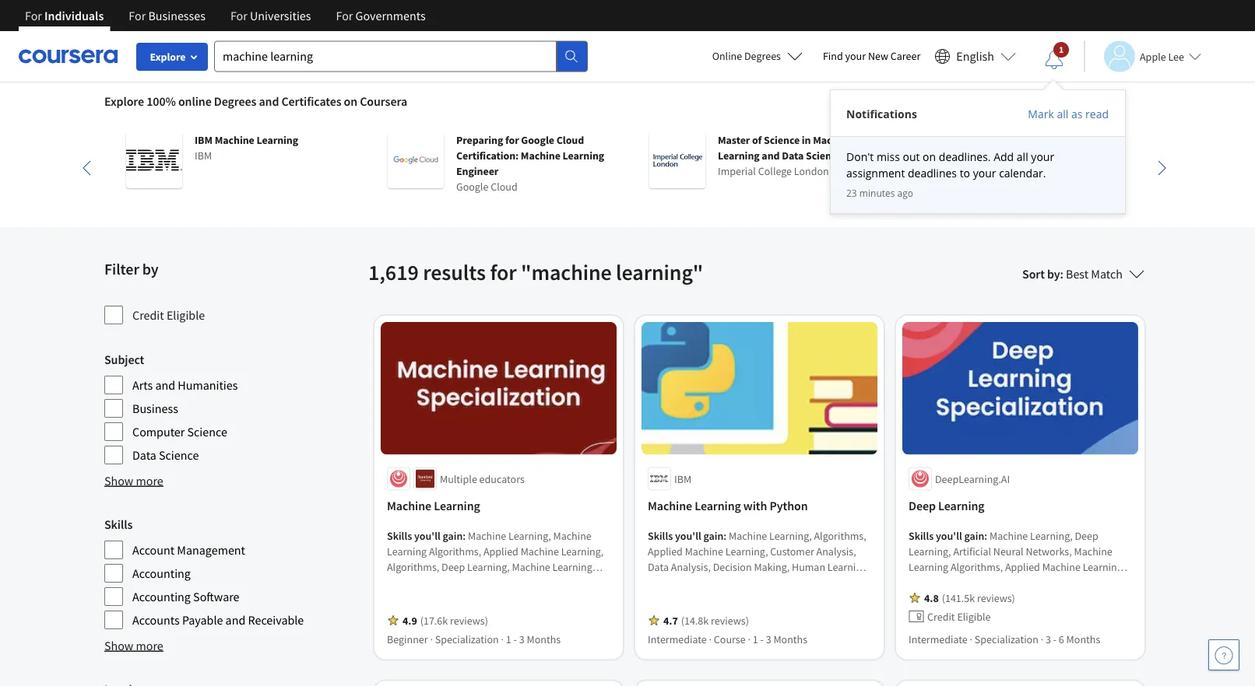 Task type: describe. For each thing, give the bounding box(es) containing it.
college
[[758, 164, 792, 178]]

you'll for machine
[[414, 529, 441, 543]]

apple lee
[[1140, 49, 1185, 63]]

beginner
[[387, 633, 428, 647]]

(17.6k
[[420, 614, 448, 628]]

learning inside ibm machine learning ibm
[[257, 133, 298, 147]]

show more for data science
[[104, 474, 163, 489]]

online
[[712, 49, 742, 63]]

filter
[[104, 260, 139, 279]]

programming,
[[648, 591, 713, 605]]

beginner · specialization · 1 - 3 months
[[387, 633, 561, 647]]

months for machine learning
[[527, 633, 561, 647]]

data inside the post graduate certificate in data science & machine learning iit roorkee
[[980, 149, 1002, 163]]

master
[[718, 133, 750, 147]]

0 vertical spatial google
[[521, 133, 555, 147]]

2 you'll from the left
[[675, 529, 702, 543]]

months for machine learning with python
[[774, 633, 808, 647]]

1 for machine learning with python
[[753, 633, 758, 647]]

learning, up customer
[[770, 529, 812, 543]]

coursera
[[360, 93, 407, 109]]

deep
[[909, 499, 936, 514]]

decision
[[713, 560, 752, 574]]

universities
[[250, 8, 311, 23]]

certificates
[[281, 93, 342, 109]]

ibm machine learning ibm
[[195, 133, 298, 163]]

by for filter
[[142, 260, 158, 279]]

show for data
[[104, 474, 133, 489]]

business
[[132, 401, 178, 417]]

show more button for accounts
[[104, 637, 163, 656]]

google cloud image
[[388, 132, 444, 188]]

: down machine learning with python
[[724, 529, 727, 543]]

customer
[[770, 545, 814, 559]]

ibm image
[[126, 132, 182, 188]]

multiple
[[440, 472, 477, 486]]

accounting software
[[132, 590, 240, 605]]

calendar.
[[999, 166, 1046, 181]]

show more button for data
[[104, 472, 163, 491]]

data inside subject group
[[132, 448, 156, 463]]

online
[[178, 93, 212, 109]]

degrees inside the online degrees popup button
[[745, 49, 781, 63]]

(14.8k
[[681, 614, 709, 628]]

for individuals
[[25, 8, 104, 23]]

and inside the master of science in machine learning and data science imperial college london
[[762, 149, 780, 163]]

: down deep learning link
[[985, 529, 988, 543]]

for for governments
[[336, 8, 353, 23]]

intermediate · course · 1 - 3 months
[[648, 633, 808, 647]]

online degrees
[[712, 49, 781, 63]]

gain for machine
[[443, 529, 463, 543]]

mark
[[1028, 106, 1054, 121]]

more for data
[[136, 474, 163, 489]]

show for accounts
[[104, 639, 133, 654]]

machine learning link
[[387, 497, 611, 516]]

3 3 from the left
[[1046, 633, 1051, 647]]

4.7 (14.8k reviews)
[[664, 614, 749, 628]]

deadlines
[[908, 166, 957, 181]]

mark all as read button
[[1028, 106, 1110, 121]]

skills down the machine learning on the left bottom
[[387, 529, 412, 543]]

learning inside the master of science in machine learning and data science imperial college london
[[718, 149, 760, 163]]

statistical
[[715, 591, 760, 605]]

best
[[1066, 266, 1089, 282]]

coursera image
[[19, 44, 118, 69]]

minutes
[[860, 187, 895, 200]]

What do you want to learn? text field
[[214, 41, 557, 72]]

in for certificate
[[1100, 133, 1109, 147]]

more for accounts
[[136, 639, 163, 654]]

with
[[744, 499, 767, 514]]

mark all as read
[[1028, 106, 1109, 121]]

2 gain from the left
[[704, 529, 724, 543]]

0 horizontal spatial credit eligible
[[132, 308, 205, 323]]

graduate
[[1003, 133, 1046, 147]]

accounts
[[132, 613, 180, 629]]

machine inside ibm machine learning ibm
[[215, 133, 254, 147]]

preparing
[[456, 133, 503, 147]]

1,619 results for "machine learning"
[[368, 259, 703, 286]]

specialization for 1
[[435, 633, 499, 647]]

machine learning with python link
[[648, 497, 872, 516]]

computer
[[132, 424, 185, 440]]

subject
[[104, 352, 144, 368]]

machine learning with python
[[648, 499, 808, 514]]

arts and humanities
[[132, 378, 238, 393]]

multiple educators
[[440, 472, 525, 486]]

by for sort
[[1048, 266, 1060, 282]]

science down computer science
[[159, 448, 199, 463]]

notifications
[[847, 106, 917, 121]]

4.7
[[664, 614, 678, 628]]

subject group
[[104, 350, 359, 466]]

online degrees button
[[700, 39, 815, 73]]

data inside machine learning, algorithms, applied machine learning, customer analysis, data analysis, decision making, human learning, machine learning algorithms, python programming, statistical machine learning, regression
[[648, 560, 669, 574]]

imperial
[[718, 164, 756, 178]]

find your new career
[[823, 49, 921, 63]]

educators
[[479, 472, 525, 486]]

explore for explore 100% online degrees and certificates on coursera
[[104, 93, 144, 109]]

in for science
[[802, 133, 811, 147]]

6
[[1059, 633, 1065, 647]]

as
[[1072, 106, 1083, 121]]

learning"
[[616, 259, 703, 286]]

learning inside machine learning, algorithms, applied machine learning, customer analysis, data analysis, decision making, human learning, machine learning algorithms, python programming, statistical machine learning, regression
[[689, 576, 728, 590]]

4.9 (17.6k reviews)
[[403, 614, 488, 628]]

certification:
[[456, 149, 519, 163]]

apple
[[1140, 49, 1166, 63]]

find your new career link
[[815, 47, 929, 66]]

specialization for 3
[[975, 633, 1039, 647]]

machine inside the preparing for google cloud certification: machine learning engineer google cloud
[[521, 149, 561, 163]]

explore button
[[136, 43, 208, 71]]

skills you'll gain : for deep
[[909, 529, 990, 543]]

skills down deep
[[909, 529, 934, 543]]

4.8
[[924, 591, 939, 605]]

"machine
[[521, 259, 612, 286]]

machine learning, algorithms, applied machine learning, customer analysis, data analysis, decision making, human learning, machine learning algorithms, python programming, statistical machine learning, regression
[[648, 529, 870, 621]]

0 vertical spatial algorithms,
[[814, 529, 867, 543]]

english menu item
[[929, 31, 1029, 97]]

(141.5k
[[942, 591, 975, 605]]

individuals
[[44, 8, 104, 23]]

engineer
[[456, 164, 499, 178]]

4 · from the left
[[748, 633, 751, 647]]

of
[[752, 133, 762, 147]]

science down the humanities
[[187, 424, 227, 440]]

deeplearning.ai
[[935, 472, 1010, 486]]

- for machine learning with python
[[761, 633, 764, 647]]

23
[[847, 187, 857, 200]]

data science
[[132, 448, 199, 463]]

for for universities
[[230, 8, 248, 23]]

course
[[714, 633, 746, 647]]

1 vertical spatial ibm
[[195, 149, 212, 163]]

gain for deep
[[965, 529, 985, 543]]

reviews) for machine learning with python
[[711, 614, 749, 628]]

payable
[[182, 613, 223, 629]]

english
[[957, 49, 995, 64]]

sort
[[1023, 266, 1045, 282]]



Task type: locate. For each thing, give the bounding box(es) containing it.
0 horizontal spatial gain
[[443, 529, 463, 543]]

2 - from the left
[[761, 633, 764, 647]]

for inside the preparing for google cloud certification: machine learning engineer google cloud
[[505, 133, 519, 147]]

1 horizontal spatial all
[[1057, 106, 1069, 121]]

show down data science
[[104, 474, 133, 489]]

0 horizontal spatial -
[[514, 633, 517, 647]]

python right with
[[770, 499, 808, 514]]

3 for from the left
[[230, 8, 248, 23]]

ibm up machine learning with python
[[674, 472, 692, 486]]

3 gain from the left
[[965, 529, 985, 543]]

all inside don't miss out on deadlines. add all your assignment deadlines to your calendar. 23 minutes ago
[[1017, 150, 1029, 164]]

0 horizontal spatial months
[[527, 633, 561, 647]]

on up deadlines on the right of the page
[[923, 150, 936, 164]]

for up the certification:
[[505, 133, 519, 147]]

explore down the "for businesses"
[[150, 50, 186, 64]]

show more down accounts
[[104, 639, 163, 654]]

iit
[[980, 180, 991, 194]]

intermediate down '4.7'
[[648, 633, 707, 647]]

machine inside the master of science in machine learning and data science imperial college london
[[813, 133, 853, 147]]

0 vertical spatial on
[[344, 93, 358, 109]]

1 horizontal spatial 3
[[766, 633, 772, 647]]

1 vertical spatial algorithms,
[[731, 576, 783, 590]]

1 vertical spatial python
[[785, 576, 818, 590]]

ibm right ibm image
[[195, 149, 212, 163]]

skills you'll gain : down deep learning
[[909, 529, 990, 543]]

you'll down deep learning
[[936, 529, 962, 543]]

1 horizontal spatial in
[[1100, 133, 1109, 147]]

2 horizontal spatial 3
[[1046, 633, 1051, 647]]

: down the machine learning on the left bottom
[[463, 529, 466, 543]]

1 vertical spatial on
[[923, 150, 936, 164]]

python
[[770, 499, 808, 514], [785, 576, 818, 590]]

1 show more button from the top
[[104, 472, 163, 491]]

ibm for ibm
[[674, 472, 692, 486]]

0 vertical spatial ibm
[[195, 133, 213, 147]]

0 vertical spatial accounting
[[132, 566, 191, 582]]

2 horizontal spatial months
[[1067, 633, 1101, 647]]

4.8 (141.5k reviews)
[[924, 591, 1016, 605]]

humanities
[[178, 378, 238, 393]]

months
[[527, 633, 561, 647], [774, 633, 808, 647], [1067, 633, 1101, 647]]

1 vertical spatial explore
[[104, 93, 144, 109]]

for businesses
[[129, 8, 206, 23]]

2 vertical spatial your
[[973, 166, 997, 181]]

6 · from the left
[[1041, 633, 1044, 647]]

1 horizontal spatial explore
[[150, 50, 186, 64]]

: left best
[[1060, 266, 1064, 282]]

algorithms, down making,
[[731, 576, 783, 590]]

0 vertical spatial your
[[845, 49, 866, 63]]

0 horizontal spatial explore
[[104, 93, 144, 109]]

in up london
[[802, 133, 811, 147]]

2 accounting from the top
[[132, 590, 191, 605]]

human
[[792, 560, 826, 574]]

by
[[142, 260, 158, 279], [1048, 266, 1060, 282]]

algorithms,
[[814, 529, 867, 543], [731, 576, 783, 590]]

intermediate · specialization · 3 - 6 months
[[909, 633, 1101, 647]]

more
[[136, 474, 163, 489], [136, 639, 163, 654]]

don't miss out on deadlines. add all your assignment deadlines to your calendar. 23 minutes ago
[[847, 150, 1055, 200]]

intermediate for intermediate · specialization · 3 - 6 months
[[909, 633, 968, 647]]

apple lee button
[[1084, 41, 1202, 72]]

show down accounts
[[104, 639, 133, 654]]

in inside the post graduate certificate in data science & machine learning iit roorkee
[[1100, 133, 1109, 147]]

1 months from the left
[[527, 633, 561, 647]]

hide notifications image
[[1045, 51, 1064, 69]]

2 horizontal spatial 1
[[1059, 44, 1064, 56]]

for governments
[[336, 8, 426, 23]]

applied
[[648, 545, 683, 559]]

1 · from the left
[[430, 633, 433, 647]]

0 horizontal spatial intermediate
[[648, 633, 707, 647]]

show more button down accounts
[[104, 637, 163, 656]]

making,
[[754, 560, 790, 574]]

1 vertical spatial for
[[490, 259, 517, 286]]

intermediate down 4.8
[[909, 633, 968, 647]]

1 vertical spatial credit eligible
[[928, 610, 991, 624]]

your right to
[[973, 166, 997, 181]]

machine learning
[[387, 499, 480, 514]]

governments
[[356, 8, 426, 23]]

for for individuals
[[25, 8, 42, 23]]

reviews) for deep learning
[[977, 591, 1016, 605]]

1 intermediate from the left
[[648, 633, 707, 647]]

&
[[1042, 149, 1049, 163]]

1 horizontal spatial cloud
[[557, 133, 584, 147]]

1 vertical spatial all
[[1017, 150, 1029, 164]]

credit down 4.8
[[928, 610, 955, 624]]

gain down the machine learning on the left bottom
[[443, 529, 463, 543]]

sort by : best match
[[1023, 266, 1123, 282]]

3 months from the left
[[1067, 633, 1101, 647]]

science right the of
[[764, 133, 800, 147]]

deadlines.
[[939, 150, 991, 164]]

in
[[802, 133, 811, 147], [1100, 133, 1109, 147]]

1 horizontal spatial specialization
[[975, 633, 1039, 647]]

for left universities
[[230, 8, 248, 23]]

skills you'll gain : for machine
[[387, 529, 468, 543]]

0 horizontal spatial reviews)
[[450, 614, 488, 628]]

your down graduate
[[1031, 150, 1055, 164]]

you'll down the machine learning on the left bottom
[[414, 529, 441, 543]]

0 vertical spatial explore
[[150, 50, 186, 64]]

0 horizontal spatial you'll
[[414, 529, 441, 543]]

0 horizontal spatial google
[[456, 180, 489, 194]]

2 months from the left
[[774, 633, 808, 647]]

1 in from the left
[[802, 133, 811, 147]]

algorithms, up human
[[814, 529, 867, 543]]

- for machine learning
[[514, 633, 517, 647]]

accounting for accounting software
[[132, 590, 191, 605]]

0 horizontal spatial by
[[142, 260, 158, 279]]

1 horizontal spatial -
[[761, 633, 764, 647]]

1 specialization from the left
[[435, 633, 499, 647]]

100%
[[147, 93, 176, 109]]

accounting up accounts
[[132, 590, 191, 605]]

all inside 'button'
[[1057, 106, 1069, 121]]

0 horizontal spatial your
[[845, 49, 866, 63]]

data inside the master of science in machine learning and data science imperial college london
[[782, 149, 804, 163]]

imperial college london image
[[650, 132, 706, 188]]

certificate
[[1048, 133, 1098, 147]]

for universities
[[230, 8, 311, 23]]

0 vertical spatial show more button
[[104, 472, 163, 491]]

all left as
[[1057, 106, 1069, 121]]

for
[[25, 8, 42, 23], [129, 8, 146, 23], [230, 8, 248, 23], [336, 8, 353, 23]]

0 vertical spatial for
[[505, 133, 519, 147]]

2 horizontal spatial you'll
[[936, 529, 962, 543]]

2 show more from the top
[[104, 639, 163, 654]]

1 vertical spatial cloud
[[491, 180, 518, 194]]

all up calendar.
[[1017, 150, 1029, 164]]

skills up the account
[[104, 517, 133, 533]]

explore for explore
[[150, 50, 186, 64]]

3 · from the left
[[709, 633, 712, 647]]

1 you'll from the left
[[414, 529, 441, 543]]

2 intermediate from the left
[[909, 633, 968, 647]]

0 vertical spatial more
[[136, 474, 163, 489]]

for left businesses
[[129, 8, 146, 23]]

0 horizontal spatial specialization
[[435, 633, 499, 647]]

intermediate for intermediate · course · 1 - 3 months
[[648, 633, 707, 647]]

0 horizontal spatial cloud
[[491, 180, 518, 194]]

more down data science
[[136, 474, 163, 489]]

1 inside button
[[1059, 44, 1064, 56]]

on left 'coursera'
[[344, 93, 358, 109]]

reviews) right (141.5k
[[977, 591, 1016, 605]]

google right the preparing
[[521, 133, 555, 147]]

new
[[868, 49, 889, 63]]

roorkee
[[994, 180, 1031, 194]]

ibm down online
[[195, 133, 213, 147]]

your
[[845, 49, 866, 63], [1031, 150, 1055, 164], [973, 166, 997, 181]]

1 vertical spatial show more
[[104, 639, 163, 654]]

1 horizontal spatial analysis,
[[817, 545, 856, 559]]

google
[[521, 133, 555, 147], [456, 180, 489, 194]]

1 gain from the left
[[443, 529, 463, 543]]

skills you'll gain : up applied
[[648, 529, 729, 543]]

in inside the master of science in machine learning and data science imperial college london
[[802, 133, 811, 147]]

0 vertical spatial cloud
[[557, 133, 584, 147]]

explore 100% online degrees and certificates on coursera
[[104, 93, 407, 109]]

miss
[[877, 150, 900, 164]]

1 button
[[1033, 41, 1076, 79]]

machine inside the post graduate certificate in data science & machine learning iit roorkee
[[1051, 149, 1091, 163]]

learning, down human
[[803, 591, 845, 605]]

skills group
[[104, 516, 359, 631]]

1 vertical spatial accounting
[[132, 590, 191, 605]]

show more down data science
[[104, 474, 163, 489]]

specialization left "6"
[[975, 633, 1039, 647]]

help center image
[[1215, 646, 1234, 665]]

python down human
[[785, 576, 818, 590]]

2 skills you'll gain : from the left
[[648, 529, 729, 543]]

your right find at the right top of the page
[[845, 49, 866, 63]]

1 vertical spatial your
[[1031, 150, 1055, 164]]

science up london
[[806, 149, 842, 163]]

explore left 100%
[[104, 93, 144, 109]]

1 for machine learning
[[506, 633, 512, 647]]

skills inside group
[[104, 517, 133, 533]]

1 horizontal spatial credit
[[928, 610, 955, 624]]

skills up applied
[[648, 529, 673, 543]]

deep learning link
[[909, 497, 1132, 516]]

0 horizontal spatial skills you'll gain :
[[387, 529, 468, 543]]

accounts payable and receivable
[[132, 613, 304, 629]]

banner navigation
[[12, 0, 438, 31]]

2 horizontal spatial your
[[1031, 150, 1055, 164]]

2 horizontal spatial gain
[[965, 529, 985, 543]]

in down read
[[1100, 133, 1109, 147]]

you'll
[[414, 529, 441, 543], [675, 529, 702, 543], [936, 529, 962, 543]]

3 you'll from the left
[[936, 529, 962, 543]]

0 vertical spatial credit eligible
[[132, 308, 205, 323]]

1 show from the top
[[104, 474, 133, 489]]

find
[[823, 49, 843, 63]]

regression
[[648, 607, 698, 621]]

skills you'll gain : down the machine learning on the left bottom
[[387, 529, 468, 543]]

credit down the filter by
[[132, 308, 164, 323]]

for for businesses
[[129, 8, 146, 23]]

2 specialization from the left
[[975, 633, 1039, 647]]

gain down machine learning with python
[[704, 529, 724, 543]]

-
[[514, 633, 517, 647], [761, 633, 764, 647], [1054, 633, 1057, 647]]

add
[[994, 150, 1014, 164]]

1 horizontal spatial intermediate
[[909, 633, 968, 647]]

0 horizontal spatial eligible
[[167, 308, 205, 323]]

1 horizontal spatial months
[[774, 633, 808, 647]]

explore inside popup button
[[150, 50, 186, 64]]

python inside machine learning, algorithms, applied machine learning, customer analysis, data analysis, decision making, human learning, machine learning algorithms, python programming, statistical machine learning, regression
[[785, 576, 818, 590]]

2 for from the left
[[129, 8, 146, 23]]

2 3 from the left
[[766, 633, 772, 647]]

and down software
[[226, 613, 246, 629]]

0 horizontal spatial 1
[[506, 633, 512, 647]]

1 horizontal spatial by
[[1048, 266, 1060, 282]]

and up college at the right of the page
[[762, 149, 780, 163]]

reviews) up course
[[711, 614, 749, 628]]

credit eligible down the filter by
[[132, 308, 205, 323]]

1 horizontal spatial your
[[973, 166, 997, 181]]

data down post
[[980, 149, 1002, 163]]

for left individuals
[[25, 8, 42, 23]]

1 skills you'll gain : from the left
[[387, 529, 468, 543]]

accounting for accounting
[[132, 566, 191, 582]]

0 horizontal spatial all
[[1017, 150, 1029, 164]]

3 for machine learning with python
[[766, 633, 772, 647]]

3 - from the left
[[1054, 633, 1057, 647]]

gain
[[443, 529, 463, 543], [704, 529, 724, 543], [965, 529, 985, 543]]

and left 'certificates'
[[259, 93, 279, 109]]

2 · from the left
[[501, 633, 504, 647]]

1 vertical spatial show more button
[[104, 637, 163, 656]]

iit roorkee image
[[911, 132, 967, 188]]

2 show from the top
[[104, 639, 133, 654]]

accounting
[[132, 566, 191, 582], [132, 590, 191, 605]]

1 horizontal spatial algorithms,
[[814, 529, 867, 543]]

account
[[132, 543, 175, 558]]

learning inside the preparing for google cloud certification: machine learning engineer google cloud
[[563, 149, 605, 163]]

1 horizontal spatial google
[[521, 133, 555, 147]]

google down engineer
[[456, 180, 489, 194]]

0 vertical spatial show more
[[104, 474, 163, 489]]

and inside skills group
[[226, 613, 246, 629]]

1 vertical spatial eligible
[[958, 610, 991, 624]]

filter by
[[104, 260, 158, 279]]

accounting down the account
[[132, 566, 191, 582]]

1 horizontal spatial degrees
[[745, 49, 781, 63]]

learning inside the post graduate certificate in data science & machine learning iit roorkee
[[980, 164, 1022, 178]]

1
[[1059, 44, 1064, 56], [506, 633, 512, 647], [753, 633, 758, 647]]

0 horizontal spatial degrees
[[214, 93, 256, 109]]

1 vertical spatial credit
[[928, 610, 955, 624]]

2 show more button from the top
[[104, 637, 163, 656]]

english button
[[929, 31, 1023, 82]]

science inside the post graduate certificate in data science & machine learning iit roorkee
[[1004, 149, 1040, 163]]

intermediate
[[648, 633, 707, 647], [909, 633, 968, 647]]

arts
[[132, 378, 153, 393]]

1 horizontal spatial eligible
[[958, 610, 991, 624]]

1,619
[[368, 259, 419, 286]]

machine
[[215, 133, 254, 147], [813, 133, 853, 147], [521, 149, 561, 163], [1051, 149, 1091, 163], [387, 499, 432, 514], [648, 499, 692, 514], [729, 529, 767, 543], [685, 545, 724, 559], [648, 576, 686, 590], [762, 591, 801, 605]]

1 3 from the left
[[519, 633, 525, 647]]

python inside machine learning with python link
[[770, 499, 808, 514]]

0 vertical spatial all
[[1057, 106, 1069, 121]]

by right filter
[[142, 260, 158, 279]]

4 for from the left
[[336, 8, 353, 23]]

reviews) for machine learning
[[450, 614, 488, 628]]

on inside don't miss out on deadlines. add all your assignment deadlines to your calendar. 23 minutes ago
[[923, 150, 936, 164]]

you'll up applied
[[675, 529, 702, 543]]

4.9
[[403, 614, 417, 628]]

show more button down data science
[[104, 472, 163, 491]]

0 horizontal spatial on
[[344, 93, 358, 109]]

data down applied
[[648, 560, 669, 574]]

0 vertical spatial degrees
[[745, 49, 781, 63]]

skills you'll gain :
[[387, 529, 468, 543], [648, 529, 729, 543], [909, 529, 990, 543]]

learning, right human
[[828, 560, 870, 574]]

learning
[[257, 133, 298, 147], [563, 149, 605, 163], [718, 149, 760, 163], [980, 164, 1022, 178], [434, 499, 480, 514], [695, 499, 741, 514], [938, 499, 985, 514], [689, 576, 728, 590]]

2 vertical spatial ibm
[[674, 472, 692, 486]]

you'll for deep
[[936, 529, 962, 543]]

match
[[1091, 266, 1123, 282]]

1 vertical spatial google
[[456, 180, 489, 194]]

2 horizontal spatial skills you'll gain :
[[909, 529, 990, 543]]

0 horizontal spatial credit
[[132, 308, 164, 323]]

5 · from the left
[[970, 633, 973, 647]]

1 horizontal spatial gain
[[704, 529, 724, 543]]

lee
[[1169, 49, 1185, 63]]

analysis, down applied
[[671, 560, 711, 574]]

2 horizontal spatial reviews)
[[977, 591, 1016, 605]]

account management
[[132, 543, 245, 558]]

learning, up decision
[[726, 545, 768, 559]]

for left the governments
[[336, 8, 353, 23]]

out
[[903, 150, 920, 164]]

reviews)
[[977, 591, 1016, 605], [450, 614, 488, 628], [711, 614, 749, 628]]

1 vertical spatial analysis,
[[671, 560, 711, 574]]

eligible up arts and humanities
[[167, 308, 205, 323]]

0 vertical spatial eligible
[[167, 308, 205, 323]]

eligible down 4.8 (141.5k reviews)
[[958, 610, 991, 624]]

0 vertical spatial credit
[[132, 308, 164, 323]]

analysis, up human
[[817, 545, 856, 559]]

2 horizontal spatial -
[[1054, 633, 1057, 647]]

preparing for google cloud certification: machine learning engineer google cloud
[[456, 133, 605, 194]]

for right results
[[490, 259, 517, 286]]

receivable
[[248, 613, 304, 629]]

1 vertical spatial more
[[136, 639, 163, 654]]

0 vertical spatial python
[[770, 499, 808, 514]]

gain down deep learning
[[965, 529, 985, 543]]

more down accounts
[[136, 639, 163, 654]]

software
[[193, 590, 240, 605]]

1 horizontal spatial skills you'll gain :
[[648, 529, 729, 543]]

credit eligible down (141.5k
[[928, 610, 991, 624]]

None search field
[[214, 41, 588, 72]]

show more for accounts payable and receivable
[[104, 639, 163, 654]]

1 show more from the top
[[104, 474, 163, 489]]

post graduate certificate in data science & machine learning iit roorkee
[[980, 133, 1109, 194]]

0 horizontal spatial in
[[802, 133, 811, 147]]

by right sort
[[1048, 266, 1060, 282]]

ibm for ibm machine learning ibm
[[195, 133, 213, 147]]

3 skills you'll gain : from the left
[[909, 529, 990, 543]]

and right arts
[[155, 378, 175, 393]]

3 for machine learning
[[519, 633, 525, 647]]

1 accounting from the top
[[132, 566, 191, 582]]

1 vertical spatial degrees
[[214, 93, 256, 109]]

reviews) up beginner · specialization · 1 - 3 months
[[450, 614, 488, 628]]

0 horizontal spatial 3
[[519, 633, 525, 647]]

1 horizontal spatial credit eligible
[[928, 610, 991, 624]]

1 horizontal spatial 1
[[753, 633, 758, 647]]

1 horizontal spatial you'll
[[675, 529, 702, 543]]

data down computer
[[132, 448, 156, 463]]

science down graduate
[[1004, 149, 1040, 163]]

specialization down 4.9 (17.6k reviews)
[[435, 633, 499, 647]]

degrees
[[745, 49, 781, 63], [214, 93, 256, 109]]

0 vertical spatial show
[[104, 474, 133, 489]]

2 in from the left
[[1100, 133, 1109, 147]]

master of science in machine learning and data science imperial college london
[[718, 133, 853, 178]]

1 horizontal spatial reviews)
[[711, 614, 749, 628]]

credit
[[132, 308, 164, 323], [928, 610, 955, 624]]

skills
[[104, 517, 133, 533], [387, 529, 412, 543], [648, 529, 673, 543], [909, 529, 934, 543]]

1 for from the left
[[25, 8, 42, 23]]

2 more from the top
[[136, 639, 163, 654]]

0 vertical spatial analysis,
[[817, 545, 856, 559]]

1 - from the left
[[514, 633, 517, 647]]

1 more from the top
[[136, 474, 163, 489]]

0 horizontal spatial algorithms,
[[731, 576, 783, 590]]

0 horizontal spatial analysis,
[[671, 560, 711, 574]]

1 horizontal spatial on
[[923, 150, 936, 164]]

1 vertical spatial show
[[104, 639, 133, 654]]

data up college at the right of the page
[[782, 149, 804, 163]]

and inside subject group
[[155, 378, 175, 393]]



Task type: vqa. For each thing, say whether or not it's contained in the screenshot.
the leftmost you'll
yes



